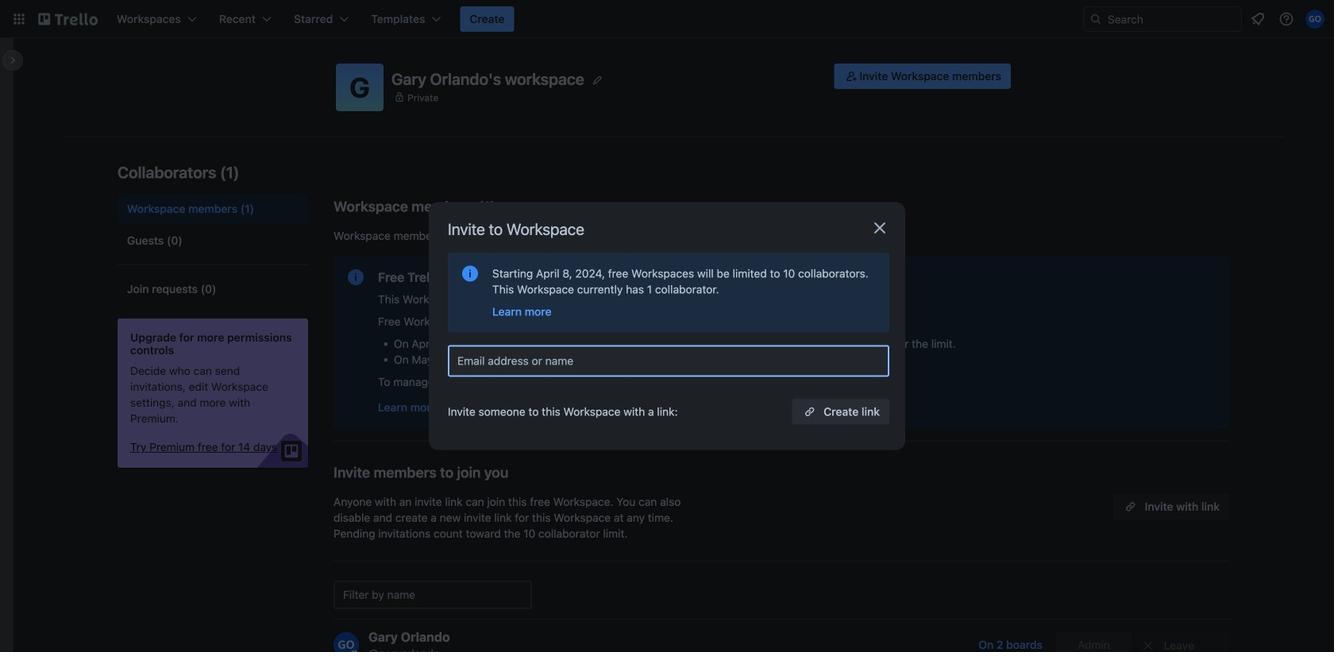 Task type: vqa. For each thing, say whether or not it's contained in the screenshot.
search "image"
yes



Task type: locate. For each thing, give the bounding box(es) containing it.
Email address or name text field
[[458, 350, 886, 372]]

Filter by name text field
[[334, 581, 532, 609]]

sm image
[[844, 68, 860, 84], [1141, 638, 1156, 652]]

0 horizontal spatial sm image
[[844, 68, 860, 84]]

Search field
[[1102, 7, 1241, 31]]

1 horizontal spatial sm image
[[1141, 638, 1156, 652]]

0 vertical spatial sm image
[[844, 68, 860, 84]]



Task type: describe. For each thing, give the bounding box(es) containing it.
close image
[[871, 218, 890, 237]]

1 vertical spatial sm image
[[1141, 638, 1156, 652]]

primary element
[[0, 0, 1334, 38]]

0 notifications image
[[1249, 10, 1268, 29]]

open information menu image
[[1279, 11, 1295, 27]]

search image
[[1090, 13, 1102, 25]]

gary orlando (garyorlando) image
[[1306, 10, 1325, 29]]



